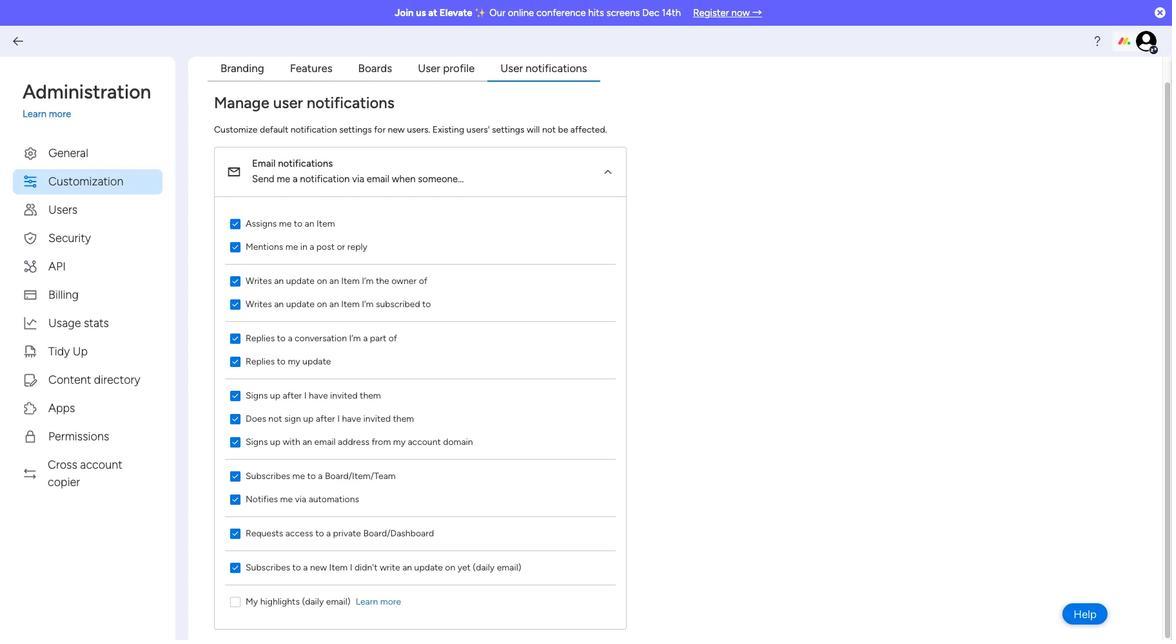 Task type: locate. For each thing, give the bounding box(es) containing it.
1 vertical spatial have
[[342, 414, 361, 425]]

0 vertical spatial email)
[[497, 563, 521, 574]]

1 horizontal spatial settings
[[492, 124, 525, 135]]

invited up from
[[363, 414, 391, 425]]

does not sign up after i have invited them
[[246, 414, 414, 425]]

me left in
[[285, 242, 298, 253]]

0 horizontal spatial settings
[[339, 124, 372, 135]]

1 vertical spatial account
[[80, 458, 122, 472]]

2 signs from the top
[[246, 437, 268, 448]]

up for after
[[270, 391, 280, 402]]

(daily
[[473, 563, 495, 574], [302, 597, 324, 608]]

directory
[[94, 373, 140, 387]]

them up does not sign up after i have invited them
[[360, 391, 381, 402]]

invited up does not sign up after i have invited them
[[330, 391, 358, 402]]

writes for writes an update on an item i'm subscribed to
[[246, 299, 272, 310]]

notifications for user
[[526, 62, 587, 75]]

0 vertical spatial i'm
[[362, 276, 374, 287]]

stats
[[84, 316, 109, 330]]

1 horizontal spatial learn
[[356, 597, 378, 608]]

to
[[294, 219, 303, 229], [422, 299, 431, 310], [277, 333, 286, 344], [277, 356, 286, 367], [307, 471, 316, 482], [315, 529, 324, 540], [292, 563, 301, 574]]

up down replies to my update at the left bottom
[[270, 391, 280, 402]]

help image
[[1091, 35, 1104, 48]]

0 horizontal spatial i
[[304, 391, 307, 402]]

permissions button
[[13, 425, 162, 450]]

learn down 'didn't' at the bottom of page
[[356, 597, 378, 608]]

replies for replies to a conversation i'm a part of
[[246, 333, 275, 344]]

0 horizontal spatial new
[[310, 563, 327, 574]]

1 vertical spatial my
[[393, 437, 406, 448]]

1 user from the left
[[418, 62, 440, 75]]

customization
[[48, 174, 123, 189]]

learn more link down administration
[[23, 107, 162, 122]]

i up does not sign up after i have invited them
[[304, 391, 307, 402]]

item
[[317, 219, 335, 229], [341, 276, 360, 287], [341, 299, 360, 310], [329, 563, 348, 574]]

writes for writes an update on an item i'm the owner of
[[246, 276, 272, 287]]

1 vertical spatial (daily
[[302, 597, 324, 608]]

settings left "will"
[[492, 124, 525, 135]]

on
[[317, 276, 327, 287], [317, 299, 327, 310], [445, 563, 455, 574]]

a
[[293, 173, 298, 185], [310, 242, 314, 253], [288, 333, 292, 344], [363, 333, 368, 344], [318, 471, 323, 482], [326, 529, 331, 540], [303, 563, 308, 574]]

up
[[270, 391, 280, 402], [303, 414, 314, 425], [270, 437, 280, 448]]

0 vertical spatial learn
[[23, 108, 46, 120]]

0 vertical spatial (daily
[[473, 563, 495, 574]]

more down administration
[[49, 108, 71, 120]]

to up my highlights (daily email)
[[292, 563, 301, 574]]

reply
[[347, 242, 367, 253]]

an
[[305, 219, 314, 229], [274, 276, 284, 287], [329, 276, 339, 287], [274, 299, 284, 310], [329, 299, 339, 310], [303, 437, 312, 448], [402, 563, 412, 574]]

user right profile
[[500, 62, 523, 75]]

account inside cross account copier
[[80, 458, 122, 472]]

signs up with an email address from my account domain
[[246, 437, 473, 448]]

in
[[300, 242, 307, 253]]

1 horizontal spatial after
[[316, 414, 335, 425]]

1 vertical spatial i'm
[[362, 299, 374, 310]]

with
[[283, 437, 300, 448]]

1 horizontal spatial via
[[352, 173, 364, 185]]

have up address
[[342, 414, 361, 425]]

requests
[[246, 529, 283, 540]]

0 horizontal spatial user
[[418, 62, 440, 75]]

0 horizontal spatial learn
[[23, 108, 46, 120]]

2 vertical spatial on
[[445, 563, 455, 574]]

notification up assigns me to an item
[[300, 173, 350, 185]]

update
[[286, 276, 315, 287], [286, 299, 315, 310], [302, 356, 331, 367], [414, 563, 443, 574]]

0 vertical spatial up
[[270, 391, 280, 402]]

signs for signs up with an email address from my account domain
[[246, 437, 268, 448]]

notifications
[[526, 62, 587, 75], [307, 93, 395, 112], [278, 158, 333, 170]]

usage stats button
[[13, 311, 162, 336]]

users'
[[467, 124, 490, 135]]

1 horizontal spatial of
[[419, 276, 427, 287]]

at
[[428, 7, 437, 19]]

email
[[367, 173, 390, 185], [314, 437, 336, 448]]

0 vertical spatial on
[[317, 276, 327, 287]]

my down conversation
[[288, 356, 300, 367]]

to up in
[[294, 219, 303, 229]]

region
[[215, 197, 626, 630]]

me for mentions
[[285, 242, 298, 253]]

email)
[[497, 563, 521, 574], [326, 597, 351, 608]]

2 subscribes from the top
[[246, 563, 290, 574]]

email left when
[[367, 173, 390, 185]]

1 horizontal spatial them
[[393, 414, 414, 425]]

after down signs up after i have invited them
[[316, 414, 335, 425]]

me right send
[[277, 173, 290, 185]]

1 vertical spatial up
[[303, 414, 314, 425]]

content
[[48, 373, 91, 387]]

more inside 'administration learn more'
[[49, 108, 71, 120]]

notifies me via automations
[[246, 494, 359, 505]]

me for subscribes
[[292, 471, 305, 482]]

i'm
[[362, 276, 374, 287], [362, 299, 374, 310], [349, 333, 361, 344]]

new down access
[[310, 563, 327, 574]]

replies up replies to my update at the left bottom
[[246, 333, 275, 344]]

a up replies to my update at the left bottom
[[288, 333, 292, 344]]

them
[[360, 391, 381, 402], [393, 414, 414, 425]]

billing button
[[13, 283, 162, 308]]

0 horizontal spatial of
[[389, 333, 397, 344]]

an down "writes an update on an item i'm the owner of"
[[329, 299, 339, 310]]

a inside email notifications send me a notification via email when someone...
[[293, 173, 298, 185]]

0 vertical spatial invited
[[330, 391, 358, 402]]

region containing assigns me to an item
[[215, 197, 626, 630]]

subscribes down requests
[[246, 563, 290, 574]]

0 horizontal spatial invited
[[330, 391, 358, 402]]

0 horizontal spatial after
[[283, 391, 302, 402]]

on up writes an update on an item i'm subscribed to
[[317, 276, 327, 287]]

0 horizontal spatial email
[[314, 437, 336, 448]]

to up 'notifies me via automations'
[[307, 471, 316, 482]]

0 vertical spatial more
[[49, 108, 71, 120]]

1 vertical spatial subscribes
[[246, 563, 290, 574]]

from
[[372, 437, 391, 448]]

learn down administration
[[23, 108, 46, 120]]

be
[[558, 124, 568, 135]]

after
[[283, 391, 302, 402], [316, 414, 335, 425]]

1 horizontal spatial user
[[500, 62, 523, 75]]

0 horizontal spatial more
[[49, 108, 71, 120]]

1 horizontal spatial more
[[380, 597, 401, 608]]

2 settings from the left
[[492, 124, 525, 135]]

to up replies to my update at the left bottom
[[277, 333, 286, 344]]

when
[[392, 173, 416, 185]]

notification
[[291, 124, 337, 135], [300, 173, 350, 185]]

learn more link
[[23, 107, 162, 122], [356, 596, 401, 609]]

1 replies from the top
[[246, 333, 275, 344]]

0 vertical spatial email
[[367, 173, 390, 185]]

notifies
[[246, 494, 278, 505]]

via left when
[[352, 173, 364, 185]]

up left the with
[[270, 437, 280, 448]]

0 vertical spatial notifications
[[526, 62, 587, 75]]

item up post
[[317, 219, 335, 229]]

email down does not sign up after i have invited them
[[314, 437, 336, 448]]

replies to a conversation i'm a part of
[[246, 333, 397, 344]]

2 vertical spatial notifications
[[278, 158, 333, 170]]

update down conversation
[[302, 356, 331, 367]]

up right sign
[[303, 414, 314, 425]]

notifications inside email notifications send me a notification via email when someone...
[[278, 158, 333, 170]]

1 horizontal spatial invited
[[363, 414, 391, 425]]

not left be
[[542, 124, 556, 135]]

have up does not sign up after i have invited them
[[309, 391, 328, 402]]

1 vertical spatial email
[[314, 437, 336, 448]]

a right send
[[293, 173, 298, 185]]

or
[[337, 242, 345, 253]]

replies up does
[[246, 356, 275, 367]]

0 vertical spatial new
[[388, 124, 405, 135]]

account down permissions button
[[80, 458, 122, 472]]

1 vertical spatial signs
[[246, 437, 268, 448]]

0 vertical spatial signs
[[246, 391, 268, 402]]

writes
[[246, 276, 272, 287], [246, 299, 272, 310]]

user for user notifications
[[500, 62, 523, 75]]

0 horizontal spatial email)
[[326, 597, 351, 608]]

1 horizontal spatial (daily
[[473, 563, 495, 574]]

0 vertical spatial subscribes
[[246, 471, 290, 482]]

more
[[49, 108, 71, 120], [380, 597, 401, 608]]

0 vertical spatial account
[[408, 437, 441, 448]]

0 vertical spatial learn more link
[[23, 107, 162, 122]]

notification down manage user notifications
[[291, 124, 337, 135]]

an up mentions me in a post or reply at the left of the page
[[305, 219, 314, 229]]

an up writes an update on an item i'm subscribed to
[[329, 276, 339, 287]]

customize
[[214, 124, 258, 135]]

user left profile
[[418, 62, 440, 75]]

learn more link down subscribes to a new item i didn't write an update on yet (daily email)
[[356, 596, 401, 609]]

new right for
[[388, 124, 405, 135]]

1 vertical spatial replies
[[246, 356, 275, 367]]

2 vertical spatial up
[[270, 437, 280, 448]]

1 horizontal spatial learn more link
[[356, 596, 401, 609]]

mentions me in a post or reply
[[246, 242, 367, 253]]

signs up does
[[246, 391, 268, 402]]

0 horizontal spatial account
[[80, 458, 122, 472]]

on for subscribed
[[317, 299, 327, 310]]

notifications down conference
[[526, 62, 587, 75]]

notifications right email
[[278, 158, 333, 170]]

settings
[[339, 124, 372, 135], [492, 124, 525, 135]]

have
[[309, 391, 328, 402], [342, 414, 361, 425]]

me up 'notifies me via automations'
[[292, 471, 305, 482]]

1 horizontal spatial account
[[408, 437, 441, 448]]

more down "write"
[[380, 597, 401, 608]]

1 horizontal spatial i
[[337, 414, 340, 425]]

automations
[[309, 494, 359, 505]]

subscribes up notifies
[[246, 471, 290, 482]]

i for up
[[337, 414, 340, 425]]

copier
[[48, 476, 80, 490]]

of right part
[[389, 333, 397, 344]]

1 vertical spatial via
[[295, 494, 306, 505]]

users
[[48, 203, 77, 217]]

signs for signs up after i have invited them
[[246, 391, 268, 402]]

them up signs up with an email address from my account domain
[[393, 414, 414, 425]]

1 vertical spatial notifications
[[307, 93, 395, 112]]

board/dashboard
[[363, 529, 434, 540]]

security
[[48, 231, 91, 245]]

1 vertical spatial email)
[[326, 597, 351, 608]]

settings left for
[[339, 124, 372, 135]]

2 replies from the top
[[246, 356, 275, 367]]

0 vertical spatial via
[[352, 173, 364, 185]]

1 signs from the top
[[246, 391, 268, 402]]

learn
[[23, 108, 46, 120], [356, 597, 378, 608]]

default
[[260, 124, 288, 135]]

my right from
[[393, 437, 406, 448]]

i'm left subscribed
[[362, 299, 374, 310]]

features link
[[277, 57, 345, 82]]

us
[[416, 7, 426, 19]]

0 horizontal spatial have
[[309, 391, 328, 402]]

of right owner
[[419, 276, 427, 287]]

0 vertical spatial not
[[542, 124, 556, 135]]

replies to my update
[[246, 356, 331, 367]]

on left yet
[[445, 563, 455, 574]]

email) left 'learn more'
[[326, 597, 351, 608]]

0 horizontal spatial not
[[268, 414, 282, 425]]

i left 'didn't' at the bottom of page
[[350, 563, 352, 574]]

notifications up for
[[307, 93, 395, 112]]

1 vertical spatial notification
[[300, 173, 350, 185]]

features
[[290, 62, 332, 75]]

1 vertical spatial learn
[[356, 597, 378, 608]]

2 user from the left
[[500, 62, 523, 75]]

subscribes for subscribes to a new item i didn't write an update on yet (daily email)
[[246, 563, 290, 574]]

users button
[[13, 198, 162, 223]]

1 vertical spatial after
[[316, 414, 335, 425]]

email) right yet
[[497, 563, 521, 574]]

1 vertical spatial i
[[337, 414, 340, 425]]

0 vertical spatial writes
[[246, 276, 272, 287]]

i'm left the the
[[362, 276, 374, 287]]

to right access
[[315, 529, 324, 540]]

2 writes from the top
[[246, 299, 272, 310]]

api
[[48, 260, 66, 274]]

account left domain
[[408, 437, 441, 448]]

account
[[408, 437, 441, 448], [80, 458, 122, 472]]

0 horizontal spatial via
[[295, 494, 306, 505]]

on down "writes an update on an item i'm the owner of"
[[317, 299, 327, 310]]

up for with
[[270, 437, 280, 448]]

register now → link
[[693, 7, 762, 19]]

1 horizontal spatial have
[[342, 414, 361, 425]]

replies
[[246, 333, 275, 344], [246, 356, 275, 367]]

email inside email notifications send me a notification via email when someone...
[[367, 173, 390, 185]]

1 vertical spatial writes
[[246, 299, 272, 310]]

1 vertical spatial of
[[389, 333, 397, 344]]

0 vertical spatial replies
[[246, 333, 275, 344]]

sign
[[284, 414, 301, 425]]

0 vertical spatial of
[[419, 276, 427, 287]]

me right notifies
[[280, 494, 293, 505]]

post
[[316, 242, 335, 253]]

after up sign
[[283, 391, 302, 402]]

i'm left part
[[349, 333, 361, 344]]

0 horizontal spatial my
[[288, 356, 300, 367]]

2 vertical spatial i
[[350, 563, 352, 574]]

me right assigns on the left of the page
[[279, 219, 292, 229]]

register
[[693, 7, 729, 19]]

2 horizontal spatial i
[[350, 563, 352, 574]]

via down subscribes me to a board/item/team
[[295, 494, 306, 505]]

0 vertical spatial them
[[360, 391, 381, 402]]

not left sign
[[268, 414, 282, 425]]

1 writes from the top
[[246, 276, 272, 287]]

1 vertical spatial not
[[268, 414, 282, 425]]

1 horizontal spatial email
[[367, 173, 390, 185]]

signs down does
[[246, 437, 268, 448]]

help
[[1074, 608, 1097, 621]]

(daily right highlights
[[302, 597, 324, 608]]

1 horizontal spatial not
[[542, 124, 556, 135]]

i up address
[[337, 414, 340, 425]]

(daily right yet
[[473, 563, 495, 574]]

1 vertical spatial on
[[317, 299, 327, 310]]

a down access
[[303, 563, 308, 574]]

1 vertical spatial more
[[380, 597, 401, 608]]

1 subscribes from the top
[[246, 471, 290, 482]]

invited
[[330, 391, 358, 402], [363, 414, 391, 425]]

assigns
[[246, 219, 277, 229]]



Task type: describe. For each thing, give the bounding box(es) containing it.
domain
[[443, 437, 473, 448]]

content directory
[[48, 373, 140, 387]]

general
[[48, 146, 88, 160]]

elevate
[[440, 7, 472, 19]]

more inside "link"
[[380, 597, 401, 608]]

a right in
[[310, 242, 314, 253]]

user
[[273, 93, 303, 112]]

signs up after i have invited them
[[246, 391, 381, 402]]

learn more
[[356, 597, 401, 608]]

2 vertical spatial i'm
[[349, 333, 361, 344]]

me inside email notifications send me a notification via email when someone...
[[277, 173, 290, 185]]

update down in
[[286, 276, 315, 287]]

0 vertical spatial notification
[[291, 124, 337, 135]]

me for assigns
[[279, 219, 292, 229]]

update left yet
[[414, 563, 443, 574]]

users.
[[407, 124, 430, 135]]

update up conversation
[[286, 299, 315, 310]]

a left part
[[363, 333, 368, 344]]

register now →
[[693, 7, 762, 19]]

my highlights (daily email)
[[246, 597, 351, 608]]

1 vertical spatial them
[[393, 414, 414, 425]]

security button
[[13, 226, 162, 251]]

0 vertical spatial my
[[288, 356, 300, 367]]

user notifications link
[[488, 57, 600, 82]]

1 horizontal spatial new
[[388, 124, 405, 135]]

usage
[[48, 316, 81, 330]]

jacob simon image
[[1136, 31, 1157, 52]]

writes an update on an item i'm subscribed to
[[246, 299, 431, 310]]

via inside email notifications send me a notification via email when someone...
[[352, 173, 364, 185]]

on for the
[[317, 276, 327, 287]]

branding
[[221, 62, 264, 75]]

affected.
[[571, 124, 607, 135]]

1 horizontal spatial my
[[393, 437, 406, 448]]

1 horizontal spatial email)
[[497, 563, 521, 574]]

administration learn more
[[23, 81, 151, 120]]

email inside region
[[314, 437, 336, 448]]

board/item/team
[[325, 471, 396, 482]]

i'm for the
[[362, 276, 374, 287]]

an up replies to a conversation i'm a part of
[[274, 299, 284, 310]]

to down replies to a conversation i'm a part of
[[277, 356, 286, 367]]

an right the with
[[303, 437, 312, 448]]

email
[[252, 158, 276, 170]]

item left 'didn't' at the bottom of page
[[329, 563, 348, 574]]

highlights
[[260, 597, 300, 608]]

usage stats
[[48, 316, 109, 330]]

conversation
[[295, 333, 347, 344]]

0 horizontal spatial learn more link
[[23, 107, 162, 122]]

0 vertical spatial after
[[283, 391, 302, 402]]

tidy up
[[48, 345, 88, 359]]

for
[[374, 124, 386, 135]]

yet
[[458, 563, 471, 574]]

user profile
[[418, 62, 475, 75]]

i for new
[[350, 563, 352, 574]]

join
[[395, 7, 414, 19]]

→
[[752, 7, 762, 19]]

1 vertical spatial invited
[[363, 414, 391, 425]]

user profile link
[[405, 57, 488, 82]]

me for notifies
[[280, 494, 293, 505]]

part
[[370, 333, 386, 344]]

replies for replies to my update
[[246, 356, 275, 367]]

api button
[[13, 254, 162, 280]]

item down "writes an update on an item i'm the owner of"
[[341, 299, 360, 310]]

tidy up button
[[13, 339, 162, 365]]

subscribed
[[376, 299, 420, 310]]

online
[[508, 7, 534, 19]]

0 vertical spatial have
[[309, 391, 328, 402]]

✨
[[475, 7, 487, 19]]

user for user profile
[[418, 62, 440, 75]]

subscribes me to a board/item/team
[[246, 471, 396, 482]]

billing
[[48, 288, 79, 302]]

write
[[380, 563, 400, 574]]

to right subscribed
[[422, 299, 431, 310]]

didn't
[[355, 563, 377, 574]]

mentions
[[246, 242, 283, 253]]

apps button
[[13, 396, 162, 421]]

email notifications send me a notification via email when someone...
[[252, 158, 464, 185]]

1 vertical spatial new
[[310, 563, 327, 574]]

manage
[[214, 93, 269, 112]]

up
[[73, 345, 88, 359]]

address
[[338, 437, 369, 448]]

cross account copier button
[[13, 453, 162, 496]]

hits
[[588, 7, 604, 19]]

item up writes an update on an item i'm subscribed to
[[341, 276, 360, 287]]

assigns me to an item
[[246, 219, 335, 229]]

permissions
[[48, 430, 109, 444]]

boards
[[358, 62, 392, 75]]

access
[[285, 529, 313, 540]]

customize default notification settings for new users. existing users' settings will not be affected.
[[214, 124, 607, 135]]

subscribes for subscribes me to a board/item/team
[[246, 471, 290, 482]]

cross
[[48, 458, 77, 472]]

boards link
[[345, 57, 405, 82]]

the
[[376, 276, 389, 287]]

learn inside "link"
[[356, 597, 378, 608]]

user notifications
[[500, 62, 587, 75]]

cross account copier
[[48, 458, 122, 490]]

an down mentions
[[274, 276, 284, 287]]

owner
[[391, 276, 417, 287]]

i'm for subscribed
[[362, 299, 374, 310]]

send
[[252, 173, 274, 185]]

a left private
[[326, 529, 331, 540]]

general button
[[13, 141, 162, 166]]

someone...
[[418, 173, 464, 185]]

learn inside 'administration learn more'
[[23, 108, 46, 120]]

1 vertical spatial learn more link
[[356, 596, 401, 609]]

0 vertical spatial i
[[304, 391, 307, 402]]

customization button
[[13, 169, 162, 194]]

14th
[[662, 7, 681, 19]]

1 settings from the left
[[339, 124, 372, 135]]

0 horizontal spatial them
[[360, 391, 381, 402]]

notifications for email
[[278, 158, 333, 170]]

an right "write"
[[402, 563, 412, 574]]

manage user notifications
[[214, 93, 395, 112]]

dec
[[642, 7, 660, 19]]

notification inside email notifications send me a notification via email when someone...
[[300, 173, 350, 185]]

branding link
[[208, 57, 277, 82]]

now
[[732, 7, 750, 19]]

0 horizontal spatial (daily
[[302, 597, 324, 608]]

back to workspace image
[[12, 35, 25, 48]]

private
[[333, 529, 361, 540]]

our
[[489, 7, 506, 19]]

a up automations
[[318, 471, 323, 482]]



Task type: vqa. For each thing, say whether or not it's contained in the screenshot.
Workspace selection element
no



